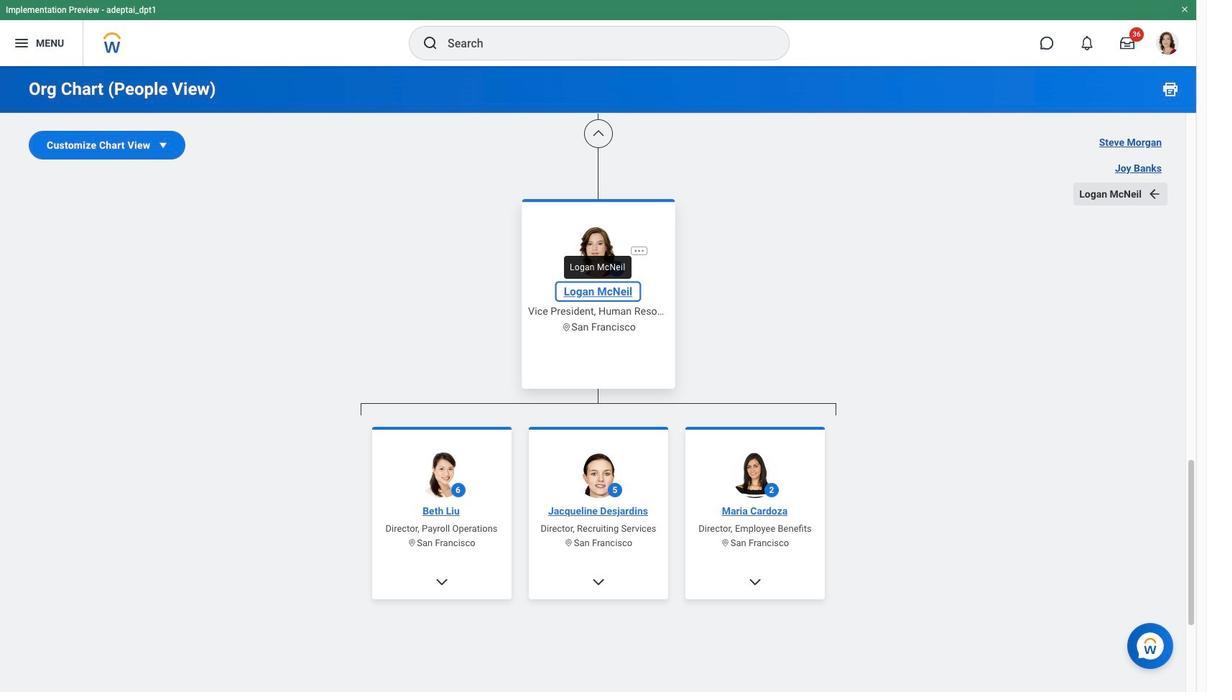 Task type: describe. For each thing, give the bounding box(es) containing it.
logan mcneil, logan mcneil, 3 direct reports element
[[361, 415, 836, 692]]

profile logan mcneil image
[[1157, 32, 1180, 58]]

justify image
[[13, 35, 30, 52]]

location image for chevron down image
[[565, 538, 574, 548]]

inbox large image
[[1121, 36, 1135, 50]]

notifications large image
[[1081, 36, 1095, 50]]

close environment banner image
[[1181, 5, 1190, 14]]

print org chart image
[[1162, 81, 1180, 98]]

chevron down image
[[591, 575, 606, 589]]



Task type: vqa. For each thing, say whether or not it's contained in the screenshot.
Leave
no



Task type: locate. For each thing, give the bounding box(es) containing it.
2 chevron down image from the left
[[748, 575, 762, 589]]

1 horizontal spatial location image
[[565, 538, 574, 548]]

0 horizontal spatial chevron down image
[[435, 575, 449, 589]]

0 horizontal spatial location image
[[408, 538, 417, 548]]

chevron down image
[[435, 575, 449, 589], [748, 575, 762, 589]]

caret down image
[[156, 138, 171, 152]]

tooltip
[[560, 252, 636, 283]]

1 horizontal spatial chevron down image
[[748, 575, 762, 589]]

Search Workday  search field
[[448, 27, 760, 59]]

location image for second chevron down icon from the right
[[408, 538, 417, 548]]

chevron up image
[[591, 127, 606, 141]]

arrow left image
[[1148, 187, 1162, 201]]

banner
[[0, 0, 1197, 66]]

1 location image from the left
[[408, 538, 417, 548]]

main content
[[0, 0, 1197, 692]]

1 chevron down image from the left
[[435, 575, 449, 589]]

location image
[[721, 538, 731, 548]]

2 location image from the left
[[565, 538, 574, 548]]

location image
[[408, 538, 417, 548], [565, 538, 574, 548]]

search image
[[422, 35, 439, 52]]



